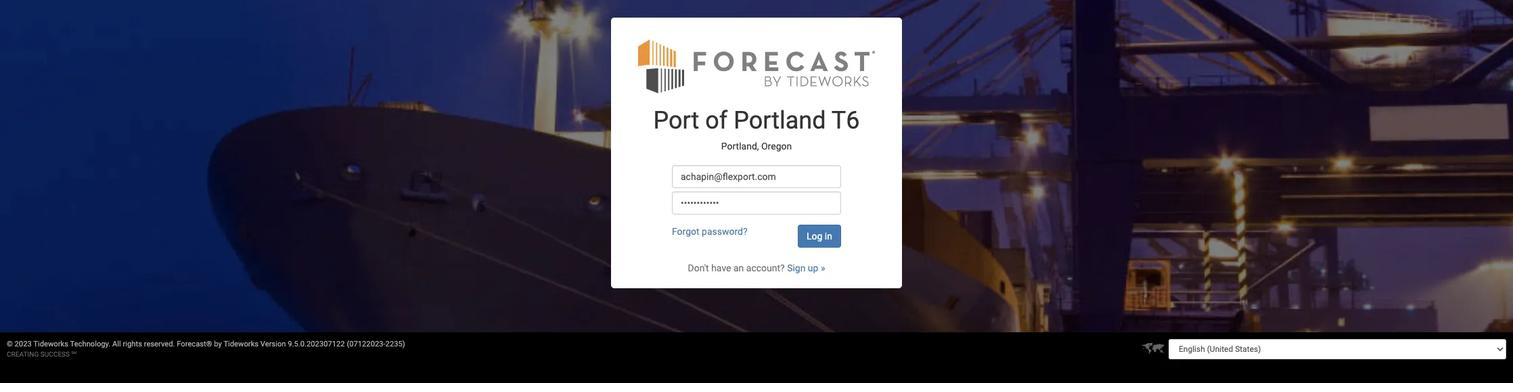 Task type: vqa. For each thing, say whether or not it's contained in the screenshot.
to within the t6 trucker brochure and yard map port of portland marine security guidelines chassis update : dcli chassis required to haul msc cargo please have your drivers turn on their flashers if they are backed up on marine drive. truck drivers: high visibility safety vests are required to be worn at all times and in all locations at terminal 6
no



Task type: describe. For each thing, give the bounding box(es) containing it.
rights
[[123, 340, 142, 349]]

password?
[[702, 226, 748, 237]]

log in button
[[798, 225, 841, 248]]

all
[[112, 340, 121, 349]]

port of portland t6 portland, oregon
[[654, 107, 860, 152]]

1 tideworks from the left
[[33, 340, 68, 349]]

by
[[214, 340, 222, 349]]

creating
[[7, 351, 39, 358]]

©
[[7, 340, 13, 349]]

technology.
[[70, 340, 111, 349]]

don't
[[688, 263, 709, 274]]

portland,
[[721, 141, 759, 152]]

account?
[[747, 263, 785, 274]]

port
[[654, 107, 700, 135]]

forgot password? link
[[672, 226, 748, 237]]

success
[[40, 351, 70, 358]]

Password password field
[[672, 192, 841, 215]]

have
[[712, 263, 731, 274]]



Task type: locate. For each thing, give the bounding box(es) containing it.
2235)
[[386, 340, 405, 349]]

don't have an account? sign up »
[[688, 263, 826, 274]]

log
[[807, 231, 823, 242]]

up
[[808, 263, 819, 274]]

reserved.
[[144, 340, 175, 349]]

2023
[[15, 340, 32, 349]]

»
[[821, 263, 826, 274]]

sign up » link
[[787, 263, 826, 274]]

0 horizontal spatial tideworks
[[33, 340, 68, 349]]

tideworks up success
[[33, 340, 68, 349]]

(07122023-
[[347, 340, 386, 349]]

forgot
[[672, 226, 700, 237]]

oregon
[[762, 141, 792, 152]]

tideworks right by
[[224, 340, 259, 349]]

forecast® by tideworks image
[[638, 38, 875, 94]]

version
[[261, 340, 286, 349]]

© 2023 tideworks technology. all rights reserved. forecast® by tideworks version 9.5.0.202307122 (07122023-2235) creating success ℠
[[7, 340, 405, 358]]

tideworks
[[33, 340, 68, 349], [224, 340, 259, 349]]

in
[[825, 231, 833, 242]]

Email or username text field
[[672, 165, 841, 188]]

portland
[[734, 107, 826, 135]]

forgot password? log in
[[672, 226, 833, 242]]

t6
[[832, 107, 860, 135]]

of
[[706, 107, 728, 135]]

1 horizontal spatial tideworks
[[224, 340, 259, 349]]

2 tideworks from the left
[[224, 340, 259, 349]]

forecast®
[[177, 340, 212, 349]]

℠
[[71, 351, 77, 358]]

9.5.0.202307122
[[288, 340, 345, 349]]

sign
[[787, 263, 806, 274]]

an
[[734, 263, 744, 274]]



